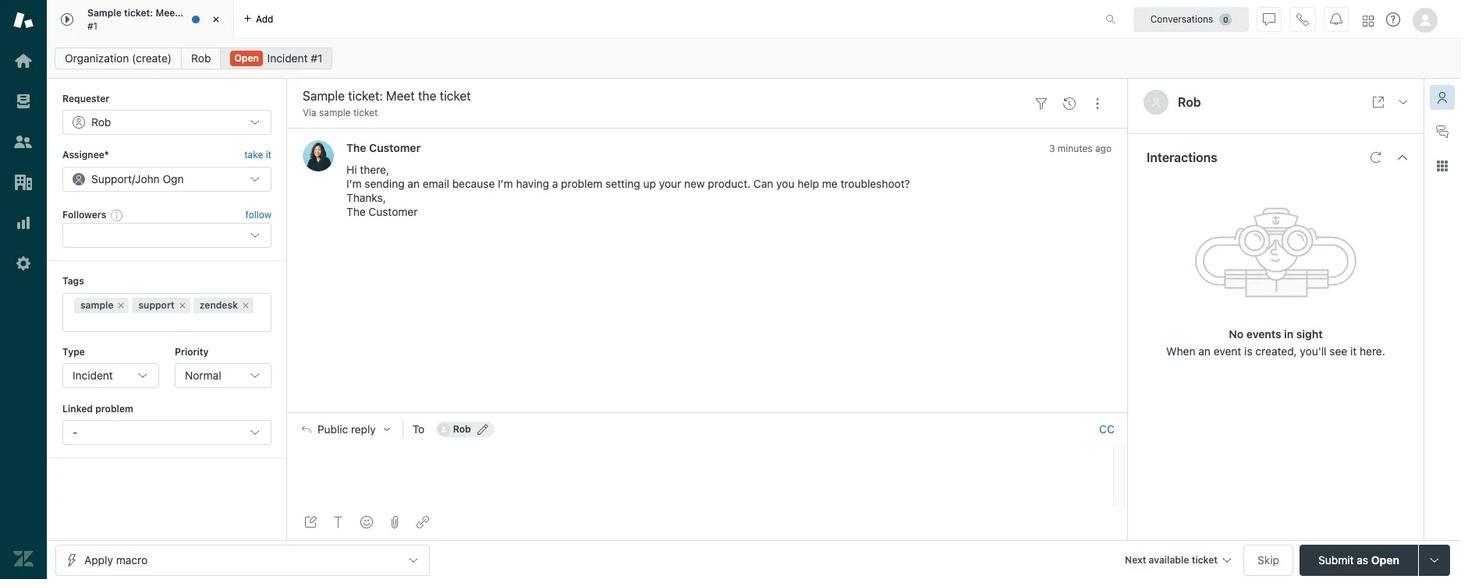 Task type: locate. For each thing, give the bounding box(es) containing it.
product.
[[708, 177, 751, 191]]

skip button
[[1244, 545, 1294, 576]]

ticket inside dropdown button
[[1192, 555, 1218, 566]]

remove image for zendesk
[[241, 301, 251, 310]]

1 vertical spatial #1
[[311, 52, 323, 65]]

incident for incident #1
[[267, 52, 308, 65]]

0 vertical spatial an
[[408, 177, 420, 191]]

1 vertical spatial sample
[[80, 299, 114, 311]]

0 horizontal spatial incident
[[73, 369, 113, 382]]

tab containing sample ticket: meet the ticket
[[47, 0, 234, 39]]

i'm down hi
[[347, 177, 362, 191]]

/
[[132, 172, 135, 186]]

organization (create)
[[65, 52, 172, 65]]

rob down 'close' 'image'
[[191, 52, 211, 65]]

skip
[[1258, 554, 1280, 567]]

0 vertical spatial #1
[[87, 20, 98, 32]]

open down add popup button
[[235, 52, 259, 64]]

0 vertical spatial the
[[347, 142, 366, 155]]

public reply button
[[288, 414, 403, 447]]

1 vertical spatial incident
[[73, 369, 113, 382]]

the customer
[[347, 142, 421, 155]]

1 remove image from the left
[[117, 301, 126, 310]]

followers
[[62, 209, 106, 221]]

#1 up via
[[311, 52, 323, 65]]

meet
[[156, 7, 179, 19]]

the customer link
[[347, 142, 421, 155]]

reporting image
[[13, 213, 34, 233]]

1 horizontal spatial problem
[[561, 177, 603, 191]]

sample ticket: meet the ticket #1
[[87, 7, 225, 32]]

remove image right support
[[178, 301, 187, 310]]

0 vertical spatial sample
[[319, 107, 351, 119]]

button displays agent's chat status as invisible. image
[[1264, 13, 1276, 25]]

3 minutes ago text field
[[1050, 143, 1112, 155]]

ticket
[[199, 7, 225, 19], [354, 107, 378, 119], [1192, 555, 1218, 566]]

created,
[[1256, 345, 1298, 358]]

1 vertical spatial ticket
[[354, 107, 378, 119]]

apply
[[84, 554, 113, 567]]

sight
[[1297, 327, 1323, 341]]

0 horizontal spatial remove image
[[117, 301, 126, 310]]

2 remove image from the left
[[178, 301, 187, 310]]

2 horizontal spatial ticket
[[1192, 555, 1218, 566]]

1 horizontal spatial ticket
[[354, 107, 378, 119]]

2 horizontal spatial remove image
[[241, 301, 251, 310]]

incident inside secondary element
[[267, 52, 308, 65]]

assignee* element
[[62, 167, 272, 192]]

0 horizontal spatial #1
[[87, 20, 98, 32]]

1 horizontal spatial it
[[1351, 345, 1358, 358]]

0 horizontal spatial i'm
[[347, 177, 362, 191]]

customer up there,
[[369, 142, 421, 155]]

notifications image
[[1331, 13, 1343, 25]]

hi there, i'm sending an email because i'm having a problem setting up your new product. can you help me troubleshoot? thanks, the customer
[[347, 163, 911, 219]]

next
[[1126, 555, 1147, 566]]

sample down tags
[[80, 299, 114, 311]]

1 vertical spatial it
[[1351, 345, 1358, 358]]

2 the from the top
[[347, 206, 366, 219]]

john
[[135, 172, 160, 186]]

ogn
[[163, 172, 184, 186]]

no events in sight when an event is created, you'll see it here.
[[1167, 327, 1386, 358]]

organization
[[65, 52, 129, 65]]

0 horizontal spatial problem
[[95, 403, 133, 415]]

3
[[1050, 143, 1056, 155]]

open right as at the right bottom
[[1372, 554, 1400, 567]]

an inside no events in sight when an event is created, you'll see it here.
[[1199, 345, 1211, 358]]

3 minutes ago
[[1050, 143, 1112, 155]]

submit
[[1319, 554, 1355, 567]]

0 vertical spatial customer
[[369, 142, 421, 155]]

setting
[[606, 177, 641, 191]]

incident down type
[[73, 369, 113, 382]]

organizations image
[[13, 172, 34, 193]]

customer context image
[[1437, 91, 1449, 104]]

sample
[[87, 7, 122, 19]]

add attachment image
[[389, 517, 401, 529]]

linked
[[62, 403, 93, 415]]

remove image for support
[[178, 301, 187, 310]]

here.
[[1360, 345, 1386, 358]]

views image
[[13, 91, 34, 112]]

support / john ogn
[[91, 172, 184, 186]]

tags
[[62, 276, 84, 287]]

user image
[[1154, 98, 1160, 107]]

0 vertical spatial problem
[[561, 177, 603, 191]]

info on adding followers image
[[111, 209, 124, 222]]

0 horizontal spatial ticket
[[199, 7, 225, 19]]

hi
[[347, 163, 357, 177]]

#1
[[87, 20, 98, 32], [311, 52, 323, 65]]

1 vertical spatial an
[[1199, 345, 1211, 358]]

the down thanks,
[[347, 206, 366, 219]]

remove image right zendesk
[[241, 301, 251, 310]]

sample right via
[[319, 107, 351, 119]]

problem down incident popup button on the bottom of the page
[[95, 403, 133, 415]]

via
[[303, 107, 317, 119]]

when
[[1167, 345, 1196, 358]]

it right see
[[1351, 345, 1358, 358]]

customer
[[369, 142, 421, 155], [369, 206, 418, 219]]

i'm left having
[[498, 177, 513, 191]]

having
[[516, 177, 550, 191]]

type
[[62, 346, 85, 358]]

0 vertical spatial open
[[235, 52, 259, 64]]

customer down sending
[[369, 206, 418, 219]]

1 the from the top
[[347, 142, 366, 155]]

public reply
[[318, 424, 376, 436]]

1 horizontal spatial an
[[1199, 345, 1211, 358]]

problem right a
[[561, 177, 603, 191]]

customers image
[[13, 132, 34, 152]]

the up hi
[[347, 142, 366, 155]]

edit user image
[[477, 425, 488, 436]]

an inside hi there, i'm sending an email because i'm having a problem setting up your new product. can you help me troubleshoot? thanks, the customer
[[408, 177, 420, 191]]

an
[[408, 177, 420, 191], [1199, 345, 1211, 358]]

incident down add
[[267, 52, 308, 65]]

conversations button
[[1134, 7, 1250, 32]]

an left event
[[1199, 345, 1211, 358]]

secondary element
[[47, 43, 1462, 74]]

1 horizontal spatial incident
[[267, 52, 308, 65]]

rob inside secondary element
[[191, 52, 211, 65]]

it right take
[[266, 149, 272, 161]]

it
[[266, 149, 272, 161], [1351, 345, 1358, 358]]

1 horizontal spatial i'm
[[498, 177, 513, 191]]

incident inside popup button
[[73, 369, 113, 382]]

0 vertical spatial incident
[[267, 52, 308, 65]]

1 i'm from the left
[[347, 177, 362, 191]]

incident button
[[62, 364, 159, 389]]

Subject field
[[300, 87, 1025, 105]]

1 horizontal spatial remove image
[[178, 301, 187, 310]]

tabs tab list
[[47, 0, 1090, 39]]

i'm
[[347, 177, 362, 191], [498, 177, 513, 191]]

linked problem element
[[62, 421, 272, 446]]

admin image
[[13, 254, 34, 274]]

tab
[[47, 0, 234, 39]]

ticket for next available ticket
[[1192, 555, 1218, 566]]

via sample ticket
[[303, 107, 378, 119]]

open
[[235, 52, 259, 64], [1372, 554, 1400, 567]]

incident
[[267, 52, 308, 65], [73, 369, 113, 382]]

support
[[139, 299, 175, 311]]

1 horizontal spatial open
[[1372, 554, 1400, 567]]

an left email
[[408, 177, 420, 191]]

the inside hi there, i'm sending an email because i'm having a problem setting up your new product. can you help me troubleshoot? thanks, the customer
[[347, 206, 366, 219]]

-
[[73, 426, 78, 440]]

ticket right available
[[1192, 555, 1218, 566]]

draft mode image
[[304, 517, 317, 529]]

2 vertical spatial ticket
[[1192, 555, 1218, 566]]

3 remove image from the left
[[241, 301, 251, 310]]

sending
[[365, 177, 405, 191]]

1 horizontal spatial #1
[[311, 52, 323, 65]]

cc button
[[1100, 423, 1115, 437]]

0 horizontal spatial an
[[408, 177, 420, 191]]

0 vertical spatial ticket
[[199, 7, 225, 19]]

take it
[[244, 149, 272, 161]]

1 vertical spatial customer
[[369, 206, 418, 219]]

sample
[[319, 107, 351, 119], [80, 299, 114, 311]]

ticket inside sample ticket: meet the ticket #1
[[199, 7, 225, 19]]

0 vertical spatial it
[[266, 149, 272, 161]]

problem inside hi there, i'm sending an email because i'm having a problem setting up your new product. can you help me troubleshoot? thanks, the customer
[[561, 177, 603, 191]]

1 vertical spatial the
[[347, 206, 366, 219]]

thanks,
[[347, 192, 386, 205]]

rob
[[191, 52, 211, 65], [1179, 95, 1202, 109], [91, 116, 111, 129], [453, 424, 471, 436]]

#1 down sample at left
[[87, 20, 98, 32]]

0 horizontal spatial open
[[235, 52, 259, 64]]

remove image
[[117, 301, 126, 310], [178, 301, 187, 310], [241, 301, 251, 310]]

minutes
[[1058, 143, 1093, 155]]

rob down requester
[[91, 116, 111, 129]]

1 vertical spatial open
[[1372, 554, 1400, 567]]

priority
[[175, 346, 209, 358]]

requester element
[[62, 110, 272, 135]]

linked problem
[[62, 403, 133, 415]]

view more details image
[[1373, 96, 1385, 108]]

remove image left support
[[117, 301, 126, 310]]

the
[[347, 142, 366, 155], [347, 206, 366, 219]]

ticket right the
[[199, 7, 225, 19]]

0 horizontal spatial it
[[266, 149, 272, 161]]

ticket up the customer on the left of page
[[354, 107, 378, 119]]

remove image for sample
[[117, 301, 126, 310]]



Task type: vqa. For each thing, say whether or not it's contained in the screenshot.
ticket for Next available ticket
yes



Task type: describe. For each thing, give the bounding box(es) containing it.
get started image
[[13, 51, 34, 71]]

ago
[[1096, 143, 1112, 155]]

ticket actions image
[[1092, 97, 1104, 110]]

your
[[659, 177, 682, 191]]

new
[[685, 177, 705, 191]]

the
[[181, 7, 196, 19]]

you'll
[[1301, 345, 1327, 358]]

events image
[[1064, 97, 1076, 110]]

see
[[1330, 345, 1348, 358]]

filter image
[[1036, 97, 1048, 110]]

rob inside the requester element
[[91, 116, 111, 129]]

add button
[[234, 0, 283, 38]]

next available ticket
[[1126, 555, 1218, 566]]

a
[[552, 177, 558, 191]]

organization (create) button
[[55, 48, 182, 69]]

normal
[[185, 369, 221, 382]]

it inside no events in sight when an event is created, you'll see it here.
[[1351, 345, 1358, 358]]

(create)
[[132, 52, 172, 65]]

public
[[318, 424, 348, 436]]

you
[[777, 177, 795, 191]]

event
[[1214, 345, 1242, 358]]

there,
[[360, 163, 390, 177]]

cc
[[1100, 423, 1115, 436]]

open inside secondary element
[[235, 52, 259, 64]]

it inside take it button
[[266, 149, 272, 161]]

format text image
[[332, 517, 345, 529]]

reply
[[351, 424, 376, 436]]

help
[[798, 177, 820, 191]]

no
[[1230, 327, 1244, 341]]

displays possible ticket submission types image
[[1429, 555, 1442, 567]]

main element
[[0, 0, 47, 580]]

in
[[1285, 327, 1294, 341]]

2 i'm from the left
[[498, 177, 513, 191]]

macro
[[116, 554, 148, 567]]

me
[[822, 177, 838, 191]]

assignee*
[[62, 149, 109, 161]]

support
[[91, 172, 132, 186]]

avatar image
[[303, 141, 334, 172]]

0 horizontal spatial sample
[[80, 299, 114, 311]]

zendesk
[[200, 299, 238, 311]]

zendesk support image
[[13, 10, 34, 30]]

open image
[[1398, 96, 1410, 108]]

add
[[256, 13, 274, 25]]

follow button
[[246, 208, 272, 222]]

up
[[644, 177, 656, 191]]

add link (cmd k) image
[[417, 517, 429, 529]]

followers element
[[62, 223, 272, 248]]

#1 inside secondary element
[[311, 52, 323, 65]]

user image
[[1152, 98, 1161, 107]]

1 horizontal spatial sample
[[319, 107, 351, 119]]

available
[[1149, 555, 1190, 566]]

next available ticket button
[[1119, 545, 1238, 579]]

rob right thompson@gmail.com icon
[[453, 424, 471, 436]]

get help image
[[1387, 12, 1401, 27]]

ticket for via sample ticket
[[354, 107, 378, 119]]

incident #1
[[267, 52, 323, 65]]

#1 inside sample ticket: meet the ticket #1
[[87, 20, 98, 32]]

take it button
[[244, 148, 272, 164]]

incident for incident
[[73, 369, 113, 382]]

email
[[423, 177, 450, 191]]

close image
[[208, 12, 224, 27]]

conversations
[[1151, 13, 1214, 25]]

as
[[1358, 554, 1369, 567]]

because
[[452, 177, 495, 191]]

customer inside hi there, i'm sending an email because i'm having a problem setting up your new product. can you help me troubleshoot? thanks, the customer
[[369, 206, 418, 219]]

to
[[413, 423, 425, 436]]

take
[[244, 149, 263, 161]]

apps image
[[1437, 160, 1449, 172]]

is
[[1245, 345, 1253, 358]]

hide composer image
[[701, 407, 714, 419]]

rob right user icon
[[1179, 95, 1202, 109]]

ticket:
[[124, 7, 153, 19]]

requester
[[62, 93, 110, 105]]

apply macro
[[84, 554, 148, 567]]

can
[[754, 177, 774, 191]]

interactions
[[1147, 150, 1218, 164]]

1 vertical spatial problem
[[95, 403, 133, 415]]

events
[[1247, 327, 1282, 341]]

submit as open
[[1319, 554, 1400, 567]]

rob link
[[181, 48, 221, 69]]

zendesk image
[[13, 549, 34, 570]]

insert emojis image
[[361, 517, 373, 529]]

zendesk products image
[[1364, 15, 1374, 26]]

troubleshoot?
[[841, 177, 911, 191]]

thompson@gmail.com image
[[438, 424, 450, 436]]

follow
[[246, 209, 272, 221]]

normal button
[[175, 364, 272, 389]]



